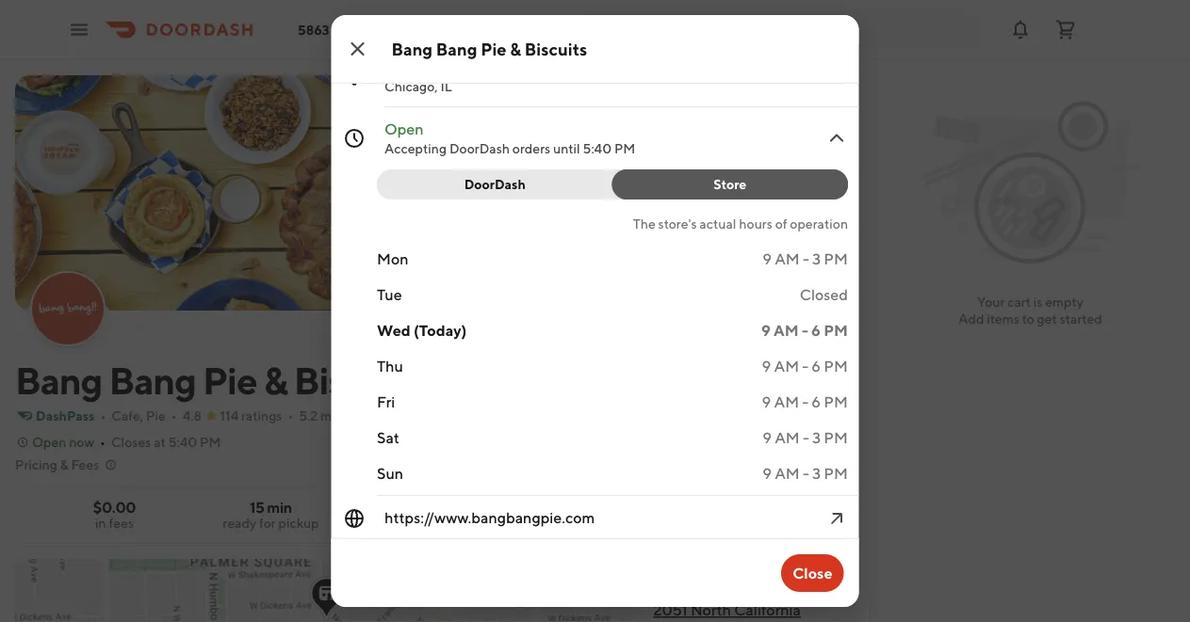 Task type: vqa. For each thing, say whether or not it's contained in the screenshot.
middle 3
yes



Task type: describe. For each thing, give the bounding box(es) containing it.
open for open now
[[32, 435, 66, 450]]

open for open accepting doordash orders until 5:40 pm
[[384, 120, 423, 138]]

9 for sat
[[762, 429, 771, 447]]

3 for mon
[[812, 250, 821, 268]]

closed
[[799, 286, 848, 304]]

5863 n winthrop ave
[[298, 22, 432, 37]]

north inside pick up this order at: 2051 north california avenue
[[691, 602, 731, 620]]

for
[[259, 516, 276, 532]]

pick up this order at: 2051 north california avenue
[[653, 577, 801, 623]]

bang bang pie & biscuits dialog
[[204, 0, 928, 608]]

am for sun
[[774, 465, 799, 483]]

group order
[[566, 506, 645, 521]]

ave
[[408, 22, 432, 37]]

0 vertical spatial map region
[[204, 0, 928, 188]]

order
[[608, 506, 645, 521]]

this
[[709, 577, 735, 595]]

- for sat
[[802, 429, 809, 447]]

Store button
[[612, 170, 848, 200]]

• left 5.2
[[288, 409, 293, 424]]

5.2 mi
[[299, 409, 335, 424]]

9 am - 6 pm for fri
[[762, 393, 848, 411]]

dashpass
[[36, 409, 95, 424]]

n
[[332, 22, 343, 37]]

tue
[[377, 286, 402, 304]]

114 ratings •
[[220, 409, 293, 424]]

Pickup radio
[[767, 495, 855, 532]]

5863
[[298, 22, 329, 37]]

close
[[793, 565, 833, 583]]

2 vertical spatial pie
[[146, 409, 166, 424]]

5.2
[[299, 409, 318, 424]]

bang bang pie & biscuits inside bang bang pie & biscuits dialog
[[392, 39, 587, 59]]

am for thu
[[774, 358, 799, 376]]

$0.00 in fees
[[93, 499, 136, 532]]

pickup
[[789, 498, 832, 514]]

more info button
[[753, 424, 855, 454]]

empty
[[1045, 295, 1084, 310]]

9 for mon
[[762, 250, 771, 268]]

pm for thu
[[824, 358, 848, 376]]

order methods option group
[[672, 495, 855, 532]]

fri
[[377, 393, 395, 411]]

winthrop
[[346, 22, 405, 37]]

2051 inside '2051 north california avenue chicago, il'
[[384, 58, 418, 76]]

• right now
[[100, 435, 106, 450]]

pick
[[653, 577, 684, 595]]

save button
[[441, 495, 519, 532]]

9 for wed (today)
[[761, 322, 770, 340]]

actual
[[699, 216, 736, 232]]

1 vertical spatial &
[[264, 358, 287, 403]]

• closes at 5:40 pm
[[100, 435, 221, 450]]

group order button
[[534, 495, 657, 532]]

orders
[[512, 141, 550, 156]]

- for sun
[[802, 465, 809, 483]]

0 items, open order cart image
[[1055, 18, 1077, 41]]

open now
[[32, 435, 94, 450]]

up
[[687, 577, 705, 595]]

ratings
[[241, 409, 282, 424]]

open accepting doordash orders until 5:40 pm
[[384, 120, 635, 156]]

pm for mon
[[824, 250, 848, 268]]

2051 north california avenue link
[[653, 602, 801, 623]]

operation
[[790, 216, 848, 232]]

$0.00
[[93, 499, 136, 517]]

hour options option group
[[377, 170, 848, 200]]

2051 inside pick up this order at: 2051 north california avenue
[[653, 602, 688, 620]]

fees
[[109, 516, 134, 532]]

https://www.bangbangpie.com
[[384, 509, 594, 527]]

thu
[[377, 358, 403, 376]]

cart
[[1008, 295, 1031, 310]]

1 click item image from the top
[[825, 127, 848, 150]]

close button
[[781, 555, 844, 593]]

of
[[775, 216, 787, 232]]

4.8
[[183, 409, 202, 424]]

sat
[[377, 429, 399, 447]]

the
[[633, 216, 655, 232]]

order
[[738, 577, 776, 595]]

mi
[[320, 409, 335, 424]]

the store's actual hours of operation
[[633, 216, 848, 232]]

114
[[220, 409, 239, 424]]

wed
[[377, 322, 410, 340]]

- for thu
[[802, 358, 808, 376]]

• left cafe,
[[100, 409, 106, 424]]

accepting
[[384, 141, 446, 156]]

info
[[819, 431, 843, 447]]

store
[[713, 177, 746, 192]]

open menu image
[[68, 18, 90, 41]]

bang up "il"
[[436, 39, 477, 59]]

pm inside "open accepting doordash orders until 5:40 pm"
[[614, 141, 635, 156]]

pricing & fees
[[15, 458, 99, 473]]

your
[[977, 295, 1005, 310]]

bang up cafe, pie
[[109, 358, 196, 403]]

9 am - 3 pm for sun
[[762, 465, 848, 483]]

doordash inside button
[[464, 177, 525, 192]]

15 min ready for pickup
[[223, 499, 319, 532]]

2051 north california avenue chicago, il
[[384, 58, 587, 94]]

started
[[1060, 311, 1102, 327]]

sun
[[377, 465, 403, 483]]

& inside 'button'
[[60, 458, 68, 473]]



Task type: locate. For each thing, give the bounding box(es) containing it.
- left info
[[802, 429, 809, 447]]

- for wed (today)
[[802, 322, 808, 340]]

bang bang pie & biscuits up 114
[[15, 358, 424, 403]]

min
[[267, 499, 292, 517]]

15
[[250, 499, 264, 517]]

5:40
[[582, 141, 611, 156], [168, 435, 197, 450]]

pricing & fees button
[[15, 456, 118, 475]]

0 horizontal spatial open
[[32, 435, 66, 450]]

your cart is empty add items to get started
[[959, 295, 1102, 327]]

bang bang pie & biscuits image
[[15, 75, 855, 311], [32, 273, 104, 345]]

1 vertical spatial 5:40
[[168, 435, 197, 450]]

avenue
[[535, 58, 587, 76], [653, 622, 706, 623]]

bang
[[392, 39, 433, 59], [436, 39, 477, 59], [15, 358, 102, 403], [109, 358, 196, 403]]

1 horizontal spatial &
[[264, 358, 287, 403]]

- up more
[[802, 358, 808, 376]]

9 am - 6 pm for wed (today)
[[761, 322, 848, 340]]

- down closed
[[802, 322, 808, 340]]

2 vertical spatial &
[[60, 458, 68, 473]]

1 vertical spatial biscuits
[[294, 358, 424, 403]]

0 vertical spatial 3
[[812, 250, 821, 268]]

1 vertical spatial click item image
[[825, 508, 848, 531]]

0 vertical spatial 2051
[[384, 58, 418, 76]]

1 3 from the top
[[812, 250, 821, 268]]

1 horizontal spatial north
[[691, 602, 731, 620]]

open inside "open accepting doordash orders until 5:40 pm"
[[384, 120, 423, 138]]

save
[[478, 506, 508, 521]]

at:
[[779, 577, 797, 595]]

- for fri
[[802, 393, 808, 411]]

& up "open accepting doordash orders until 5:40 pm" at the top of the page
[[510, 39, 521, 59]]

5863 n winthrop ave button
[[298, 22, 447, 37]]

pm for wed (today)
[[823, 322, 848, 340]]

2051 up chicago,
[[384, 58, 418, 76]]

•
[[100, 409, 106, 424], [171, 409, 177, 424], [288, 409, 293, 424], [100, 435, 106, 450]]

north inside '2051 north california avenue chicago, il'
[[421, 58, 462, 76]]

5:40 inside "open accepting doordash orders until 5:40 pm"
[[582, 141, 611, 156]]

3 6 from the top
[[811, 393, 821, 411]]

cafe, pie
[[111, 409, 166, 424]]

5:40 right until at the left of the page
[[582, 141, 611, 156]]

biscuits inside dialog
[[525, 39, 587, 59]]

1 vertical spatial 9 am - 3 pm
[[762, 429, 848, 447]]

pricing
[[15, 458, 57, 473]]

2 6 from the top
[[811, 358, 821, 376]]

2 click item image from the top
[[825, 508, 848, 531]]

0 vertical spatial &
[[510, 39, 521, 59]]

is
[[1034, 295, 1043, 310]]

more info
[[784, 431, 843, 447]]

- for mon
[[802, 250, 809, 268]]

9 am - 3 pm
[[762, 250, 848, 268], [762, 429, 848, 447], [762, 465, 848, 483]]

open up pricing & fees
[[32, 435, 66, 450]]

north up "il"
[[421, 58, 462, 76]]

bang up dashpass
[[15, 358, 102, 403]]

0 horizontal spatial north
[[421, 58, 462, 76]]

wed (today)
[[377, 322, 466, 340]]

notification bell image
[[1009, 18, 1032, 41]]

2 vertical spatial 9 am - 6 pm
[[762, 393, 848, 411]]

9 am - 6 pm
[[761, 322, 848, 340], [762, 358, 848, 376], [762, 393, 848, 411]]

doordash down "open accepting doordash orders until 5:40 pm" at the top of the page
[[464, 177, 525, 192]]

3 for sun
[[812, 465, 821, 483]]

1 9 am - 3 pm from the top
[[762, 250, 848, 268]]

0 vertical spatial doordash
[[449, 141, 509, 156]]

0 vertical spatial 9 am - 3 pm
[[762, 250, 848, 268]]

north down this on the right bottom
[[691, 602, 731, 620]]

click item image
[[825, 127, 848, 150], [825, 508, 848, 531]]

1 vertical spatial map region
[[0, 393, 659, 623]]

close bang bang pie & biscuits image
[[346, 38, 369, 60]]

3 3 from the top
[[812, 465, 821, 483]]

0 vertical spatial click item image
[[825, 127, 848, 150]]

0 vertical spatial biscuits
[[525, 39, 587, 59]]

0 vertical spatial california
[[465, 58, 532, 76]]

1 horizontal spatial 5:40
[[582, 141, 611, 156]]

1 horizontal spatial avenue
[[653, 622, 706, 623]]

pie up at
[[146, 409, 166, 424]]

dashpass •
[[36, 409, 106, 424]]

more
[[784, 431, 816, 447]]

california inside pick up this order at: 2051 north california avenue
[[734, 602, 801, 620]]

avenue up until at the left of the page
[[535, 58, 587, 76]]

bang down ave
[[392, 39, 433, 59]]

0 vertical spatial open
[[384, 120, 423, 138]]

avenue down pick
[[653, 622, 706, 623]]

0 horizontal spatial &
[[60, 458, 68, 473]]

1 vertical spatial doordash
[[464, 177, 525, 192]]

9 am - 3 pm for mon
[[762, 250, 848, 268]]

2 9 am - 3 pm from the top
[[762, 429, 848, 447]]

pie up 114
[[203, 358, 257, 403]]

• left 4.8
[[171, 409, 177, 424]]

am for wed (today)
[[773, 322, 798, 340]]

1 vertical spatial bang bang pie & biscuits
[[15, 358, 424, 403]]

bang bang pie & biscuits up "il"
[[392, 39, 587, 59]]

california down the order
[[734, 602, 801, 620]]

2 horizontal spatial pie
[[481, 39, 507, 59]]

9 for sun
[[762, 465, 771, 483]]

doordash inside "open accepting doordash orders until 5:40 pm"
[[449, 141, 509, 156]]

9 am - 6 pm down closed
[[761, 322, 848, 340]]

pm for sun
[[824, 465, 848, 483]]

0 horizontal spatial 5:40
[[168, 435, 197, 450]]

None radio
[[672, 495, 779, 532]]

2051 down pick
[[653, 602, 688, 620]]

get
[[1037, 311, 1057, 327]]

0 horizontal spatial biscuits
[[294, 358, 424, 403]]

0 vertical spatial bang bang pie & biscuits
[[392, 39, 587, 59]]

0 horizontal spatial 2051
[[384, 58, 418, 76]]

- down 'operation'
[[802, 250, 809, 268]]

9 am - 6 pm up more
[[762, 358, 848, 376]]

1 6 from the top
[[811, 322, 820, 340]]

DoorDash button
[[377, 170, 624, 200]]

add
[[959, 311, 984, 327]]

2 vertical spatial 3
[[812, 465, 821, 483]]

& up ratings
[[264, 358, 287, 403]]

items
[[987, 311, 1020, 327]]

at
[[154, 435, 166, 450]]

pm for fri
[[824, 393, 848, 411]]

2 horizontal spatial &
[[510, 39, 521, 59]]

2 vertical spatial 9 am - 3 pm
[[762, 465, 848, 483]]

6 for fri
[[811, 393, 821, 411]]

2051
[[384, 58, 418, 76], [653, 602, 688, 620]]

9 am - 6 pm for thu
[[762, 358, 848, 376]]

6 for wed (today)
[[811, 322, 820, 340]]

1 vertical spatial pie
[[203, 358, 257, 403]]

pie up "open accepting doordash orders until 5:40 pm" at the top of the page
[[481, 39, 507, 59]]

pie
[[481, 39, 507, 59], [203, 358, 257, 403], [146, 409, 166, 424]]

chicago,
[[384, 79, 437, 94]]

- up more info button
[[802, 393, 808, 411]]

hours
[[739, 216, 772, 232]]

am for fri
[[774, 393, 799, 411]]

click item image
[[825, 65, 848, 88]]

& inside dialog
[[510, 39, 521, 59]]

-
[[802, 250, 809, 268], [802, 322, 808, 340], [802, 358, 808, 376], [802, 393, 808, 411], [802, 429, 809, 447], [802, 465, 809, 483]]

group
[[566, 506, 606, 521]]

california
[[465, 58, 532, 76], [734, 602, 801, 620]]

9 am - 6 pm up more info button
[[762, 393, 848, 411]]

1 horizontal spatial open
[[384, 120, 423, 138]]

am for sat
[[774, 429, 799, 447]]

am for mon
[[774, 250, 799, 268]]

ready
[[223, 516, 256, 532]]

9 for fri
[[762, 393, 771, 411]]

il
[[440, 79, 452, 94]]

1 vertical spatial avenue
[[653, 622, 706, 623]]

1 vertical spatial 3
[[812, 429, 821, 447]]

& left fees
[[60, 458, 68, 473]]

3
[[812, 250, 821, 268], [812, 429, 821, 447], [812, 465, 821, 483]]

1 vertical spatial california
[[734, 602, 801, 620]]

pm for sat
[[824, 429, 848, 447]]

1 vertical spatial north
[[691, 602, 731, 620]]

doordash
[[449, 141, 509, 156], [464, 177, 525, 192]]

california up "open accepting doordash orders until 5:40 pm" at the top of the page
[[465, 58, 532, 76]]

0 vertical spatial pie
[[481, 39, 507, 59]]

0 horizontal spatial pie
[[146, 409, 166, 424]]

fees
[[71, 458, 99, 473]]

open up the accepting
[[384, 120, 423, 138]]

6
[[811, 322, 820, 340], [811, 358, 821, 376], [811, 393, 821, 411]]

now
[[69, 435, 94, 450]]

9 am - 3 pm for sat
[[762, 429, 848, 447]]

- up pickup
[[802, 465, 809, 483]]

open
[[384, 120, 423, 138], [32, 435, 66, 450]]

3 9 am - 3 pm from the top
[[762, 465, 848, 483]]

2 vertical spatial 6
[[811, 393, 821, 411]]

california inside '2051 north california avenue chicago, il'
[[465, 58, 532, 76]]

9
[[762, 250, 771, 268], [761, 322, 770, 340], [762, 358, 771, 376], [762, 393, 771, 411], [762, 429, 771, 447], [762, 465, 771, 483]]

closes
[[111, 435, 151, 450]]

in
[[95, 516, 106, 532]]

0 vertical spatial north
[[421, 58, 462, 76]]

0 vertical spatial avenue
[[535, 58, 587, 76]]

bang bang pie & biscuits
[[392, 39, 587, 59], [15, 358, 424, 403]]

6 for thu
[[811, 358, 821, 376]]

1 vertical spatial 9 am - 6 pm
[[762, 358, 848, 376]]

to
[[1022, 311, 1035, 327]]

1 vertical spatial open
[[32, 435, 66, 450]]

1 vertical spatial 6
[[811, 358, 821, 376]]

pm
[[614, 141, 635, 156], [824, 250, 848, 268], [823, 322, 848, 340], [824, 358, 848, 376], [824, 393, 848, 411], [824, 429, 848, 447], [200, 435, 221, 450], [824, 465, 848, 483]]

1 vertical spatial 2051
[[653, 602, 688, 620]]

avenue inside '2051 north california avenue chicago, il'
[[535, 58, 587, 76]]

pie inside dialog
[[481, 39, 507, 59]]

click item image up close button
[[825, 508, 848, 531]]

3 for sat
[[812, 429, 821, 447]]

doordash up doordash button
[[449, 141, 509, 156]]

0 vertical spatial 9 am - 6 pm
[[761, 322, 848, 340]]

&
[[510, 39, 521, 59], [264, 358, 287, 403], [60, 458, 68, 473]]

1 horizontal spatial biscuits
[[525, 39, 587, 59]]

1 horizontal spatial 2051
[[653, 602, 688, 620]]

biscuits
[[525, 39, 587, 59], [294, 358, 424, 403]]

cafe,
[[111, 409, 143, 424]]

0 vertical spatial 6
[[811, 322, 820, 340]]

1 horizontal spatial california
[[734, 602, 801, 620]]

store's
[[658, 216, 697, 232]]

until
[[553, 141, 580, 156]]

click item image down click item image
[[825, 127, 848, 150]]

9 for thu
[[762, 358, 771, 376]]

5:40 right at
[[168, 435, 197, 450]]

powered by google image
[[336, 18, 392, 37]]

(today)
[[413, 322, 466, 340]]

map region
[[204, 0, 928, 188], [0, 393, 659, 623]]

2 3 from the top
[[812, 429, 821, 447]]

0 horizontal spatial california
[[465, 58, 532, 76]]

avenue inside pick up this order at: 2051 north california avenue
[[653, 622, 706, 623]]

0 horizontal spatial avenue
[[535, 58, 587, 76]]

0 vertical spatial 5:40
[[582, 141, 611, 156]]

mon
[[377, 250, 408, 268]]

pickup
[[278, 516, 319, 532]]

1 horizontal spatial pie
[[203, 358, 257, 403]]



